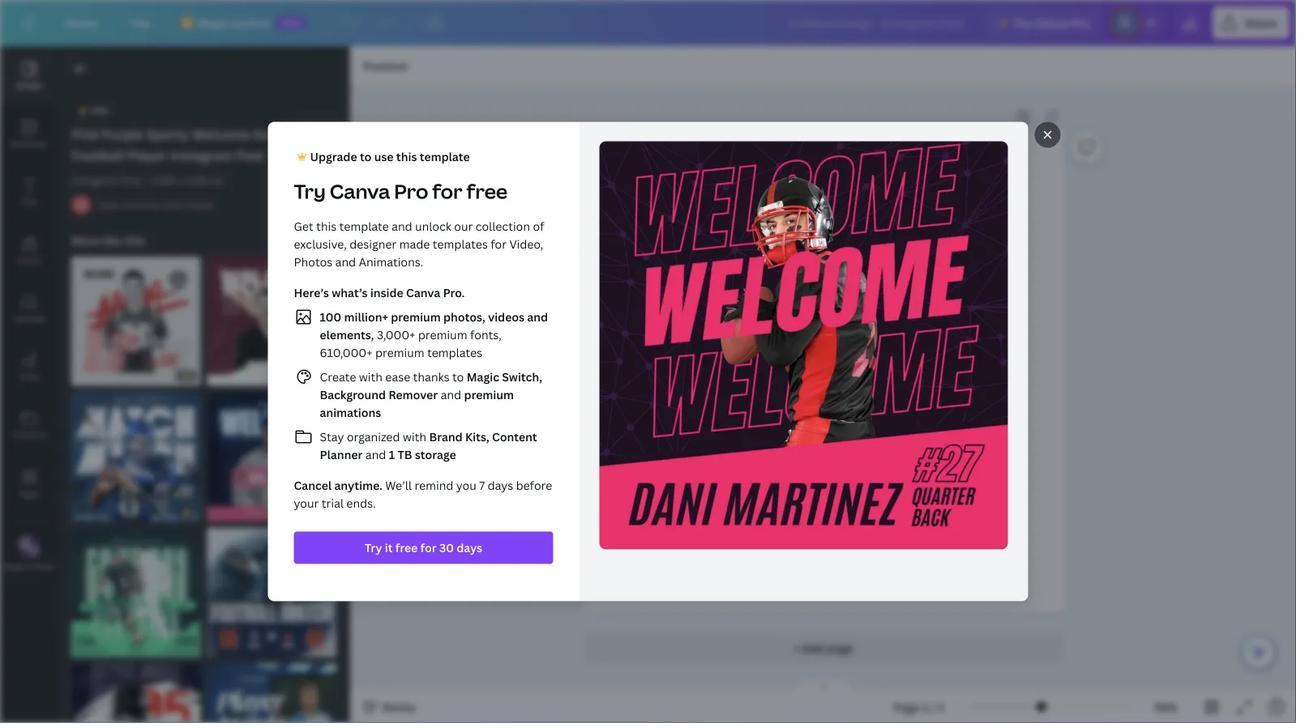 Task type: describe. For each thing, give the bounding box(es) containing it.
million+
[[344, 310, 388, 325]]

kits,
[[465, 430, 489, 445]]

2 horizontal spatial this
[[396, 149, 417, 165]]

magic switch, background remover
[[320, 370, 542, 403]]

magic media
[[4, 561, 54, 572]]

0 horizontal spatial post
[[121, 174, 142, 187]]

1080 x 1080 px
[[152, 174, 224, 187]]

design button
[[0, 46, 58, 105]]

templates inside 'get this template and unlock our collection of exclusive, designer made templates for video, photos and animations.'
[[433, 237, 488, 252]]

page
[[827, 641, 853, 656]]

canva assistant image
[[1249, 644, 1269, 663]]

try canva pro button
[[986, 6, 1102, 39]]

cancel anytime.
[[294, 478, 382, 494]]

switch
[[233, 15, 270, 30]]

of
[[533, 219, 544, 234]]

red grey modern bold welcome new football player instagram post group
[[71, 257, 201, 386]]

create
[[320, 370, 356, 385]]

remover
[[389, 387, 438, 403]]

projects button
[[0, 396, 58, 455]]

+
[[793, 641, 799, 656]]

orange blue simple  final match american football instagram post image
[[207, 529, 336, 658]]

x
[[179, 174, 184, 187]]

here's what's inside canva pro.
[[294, 285, 465, 301]]

text
[[21, 196, 37, 207]]

we'll remind you 7 days before your trial ends.
[[294, 478, 552, 512]]

projects
[[13, 430, 45, 441]]

premium down 3,000+
[[375, 345, 424, 361]]

animations
[[320, 405, 381, 421]]

tb
[[398, 447, 412, 463]]

premium inside 100 million+ premium photos, videos and elements,
[[391, 310, 441, 325]]

uploads button
[[0, 280, 58, 338]]

more
[[71, 233, 100, 248]]

brand for brand
[[17, 255, 41, 265]]

subqi
[[187, 198, 214, 212]]

pink purple sporty welcome american football player instagram post
[[71, 126, 314, 164]]

show pages image
[[784, 680, 862, 693]]

try for try it free for 30 days
[[365, 541, 382, 556]]

trial
[[322, 496, 344, 512]]

magic for switch
[[197, 15, 230, 30]]

magic media button
[[0, 526, 58, 584]]

get
[[294, 219, 313, 234]]

elements
[[11, 138, 48, 149]]

list containing 100 million+ premium photos, videos and elements,
[[294, 308, 553, 464]]

before
[[516, 478, 552, 494]]

+ add page
[[793, 641, 853, 656]]

blue and white modern geometric player of the match instagram post image
[[207, 664, 336, 724]]

text button
[[0, 163, 58, 221]]

0 vertical spatial free
[[467, 178, 508, 205]]

for for 30
[[420, 541, 437, 556]]

0 vertical spatial with
[[359, 370, 383, 385]]

for for free
[[432, 178, 463, 205]]

upgrade
[[310, 149, 357, 165]]

design
[[16, 79, 43, 90]]

background
[[320, 387, 386, 403]]

try canva pro for free
[[294, 178, 508, 205]]

photos,
[[443, 310, 485, 325]]

pro for try canva pro
[[1071, 15, 1089, 30]]

media
[[30, 561, 54, 572]]

page
[[893, 700, 920, 715]]

3,000+
[[377, 328, 415, 343]]

premium inside premium animations
[[464, 387, 514, 403]]

elements,
[[320, 328, 374, 343]]

you
[[456, 478, 477, 494]]

more like this
[[71, 233, 145, 248]]

100 million+ premium photos, videos and elements,
[[320, 310, 548, 343]]

try for try canva pro
[[1013, 15, 1031, 30]]

1 1080 from the left
[[152, 174, 176, 187]]

maroon white abstract esport welcome to the team instagram post image
[[207, 257, 336, 386]]

add
[[802, 641, 824, 656]]

black and blue online gaming e-sport league player instagram post image
[[207, 393, 336, 522]]

thanks
[[413, 370, 450, 385]]

your
[[294, 496, 319, 512]]

2 horizontal spatial 1
[[938, 700, 944, 715]]

blue neon american football instagram post image
[[71, 529, 201, 658]]

premium animations
[[320, 387, 514, 421]]

try it free for 30 days button
[[294, 532, 553, 565]]

player
[[127, 147, 167, 164]]

black and blue online gaming e-sport league player instagram post group
[[207, 393, 336, 522]]

ends.
[[346, 496, 376, 512]]

30
[[439, 541, 454, 556]]

photos
[[294, 255, 333, 270]]

template inside 'get this template and unlock our collection of exclusive, designer made templates for video, photos and animations.'
[[339, 219, 389, 234]]

0 horizontal spatial this
[[125, 233, 145, 248]]

remind
[[415, 478, 453, 494]]

brand button
[[0, 221, 58, 280]]

purple
[[102, 126, 143, 143]]

anytime.
[[334, 478, 382, 494]]

video,
[[509, 237, 543, 252]]

use
[[374, 149, 394, 165]]

instagram post
[[71, 174, 142, 187]]

1 horizontal spatial canva
[[406, 285, 440, 301]]

page 1 / 1
[[893, 700, 944, 715]]

0 vertical spatial template
[[420, 149, 470, 165]]

post inside pink purple sporty welcome american football player instagram post
[[236, 147, 264, 164]]

premium down the photos, at left top
[[418, 328, 467, 343]]

organized
[[347, 430, 400, 445]]

blue and white bold football instagram post group
[[71, 393, 201, 522]]

pink purple sporty welcome american football player instagram post image
[[599, 141, 1008, 550]]

free inside button
[[396, 541, 418, 556]]

this inside 'get this template and unlock our collection of exclusive, designer made templates for video, photos and animations.'
[[316, 219, 337, 234]]

3,000+ premium fonts, 610,000+ premium templates
[[320, 328, 502, 361]]

0 vertical spatial to
[[360, 149, 372, 165]]

for inside 'get this template and unlock our collection of exclusive, designer made templates for video, photos and animations.'
[[491, 237, 507, 252]]

/
[[931, 700, 936, 715]]



Task type: locate. For each thing, give the bounding box(es) containing it.
try for try canva pro for free
[[294, 178, 326, 205]]

2 vertical spatial magic
[[4, 561, 28, 572]]

0 vertical spatial post
[[236, 147, 264, 164]]

and up made
[[392, 219, 412, 234]]

1 horizontal spatial to
[[452, 370, 464, 385]]

we'll
[[385, 478, 412, 494]]

magic for switch,
[[467, 370, 499, 385]]

magic left media
[[4, 561, 28, 572]]

uploads
[[13, 313, 46, 324]]

1 for tb
[[389, 447, 395, 463]]

days inside we'll remind you 7 days before your trial ends.
[[488, 478, 513, 494]]

1080
[[152, 174, 176, 187], [186, 174, 210, 187]]

px
[[213, 174, 224, 187]]

notes
[[383, 700, 415, 715]]

premium up 3,000+
[[391, 310, 441, 325]]

0 vertical spatial instagram
[[170, 147, 233, 164]]

pink
[[71, 126, 98, 143]]

1 vertical spatial with
[[403, 430, 426, 445]]

0 vertical spatial magic
[[197, 15, 230, 30]]

exclusive,
[[294, 237, 347, 252]]

list
[[294, 308, 553, 464]]

and 1 tb storage
[[363, 447, 456, 463]]

for up unlock
[[432, 178, 463, 205]]

football
[[71, 147, 124, 164]]

and right videos
[[527, 310, 548, 325]]

stay organized with
[[320, 430, 429, 445]]

for left 30
[[420, 541, 437, 556]]

brand inside brand kits, content planner
[[429, 430, 463, 445]]

this right like on the left top
[[125, 233, 145, 248]]

2 vertical spatial for
[[420, 541, 437, 556]]

content
[[492, 430, 537, 445]]

new
[[281, 17, 301, 28]]

0 horizontal spatial days
[[457, 541, 482, 556]]

inside
[[370, 285, 403, 301]]

magic switch
[[197, 15, 270, 30]]

1 horizontal spatial free
[[467, 178, 508, 205]]

template up designer
[[339, 219, 389, 234]]

unlock
[[415, 219, 451, 234]]

1 horizontal spatial try
[[365, 541, 382, 556]]

instagram inside pink purple sporty welcome american football player instagram post
[[170, 147, 233, 164]]

brand up the storage
[[429, 430, 463, 445]]

to right thanks
[[452, 370, 464, 385]]

blue and white bold football instagram post image
[[71, 393, 201, 522]]

0 horizontal spatial to
[[360, 149, 372, 165]]

1 vertical spatial brand
[[429, 430, 463, 445]]

1 horizontal spatial with
[[403, 430, 426, 445]]

amir subqi image
[[71, 195, 91, 215]]

post
[[236, 147, 264, 164], [121, 174, 142, 187]]

canva for try canva pro
[[1034, 15, 1068, 30]]

0 vertical spatial for
[[432, 178, 463, 205]]

templates down our
[[433, 237, 488, 252]]

amir subqi element
[[71, 195, 91, 215]]

2 horizontal spatial magic
[[467, 370, 499, 385]]

2 vertical spatial try
[[365, 541, 382, 556]]

1 left tb
[[389, 447, 395, 463]]

ease
[[385, 370, 410, 385]]

and down exclusive,
[[335, 255, 356, 270]]

1 vertical spatial post
[[121, 174, 142, 187]]

days inside button
[[457, 541, 482, 556]]

with up and 1 tb storage at the bottom left
[[403, 430, 426, 445]]

free right the it
[[396, 541, 418, 556]]

try
[[1013, 15, 1031, 30], [294, 178, 326, 205], [365, 541, 382, 556]]

days right 7
[[488, 478, 513, 494]]

red grey grunge top player instagram post image
[[71, 664, 201, 724]]

pro for try canva pro for free
[[394, 178, 428, 205]]

by
[[149, 198, 160, 212]]

1 vertical spatial instagram
[[71, 174, 118, 187]]

2 vertical spatial canva
[[406, 285, 440, 301]]

instagram
[[170, 147, 233, 164], [71, 174, 118, 187]]

0 horizontal spatial try
[[294, 178, 326, 205]]

view more by amir subqi button
[[97, 197, 214, 213]]

welcome
[[192, 126, 250, 143]]

magic left the switch,
[[467, 370, 499, 385]]

premium down the switch,
[[464, 387, 514, 403]]

Design title text field
[[775, 6, 979, 39]]

pro inside button
[[1071, 15, 1089, 30]]

this
[[396, 149, 417, 165], [316, 219, 337, 234], [125, 233, 145, 248]]

home link
[[52, 6, 111, 39]]

create with ease thanks to
[[320, 370, 467, 385]]

2 horizontal spatial canva
[[1034, 15, 1068, 30]]

0 horizontal spatial pro
[[394, 178, 428, 205]]

1080 right x
[[186, 174, 210, 187]]

here's
[[294, 285, 329, 301]]

for
[[432, 178, 463, 205], [491, 237, 507, 252], [420, 541, 437, 556]]

610,000+
[[320, 345, 373, 361]]

our
[[454, 219, 473, 234]]

templates up thanks
[[427, 345, 482, 361]]

1 for /
[[922, 700, 928, 715]]

1 vertical spatial magic
[[467, 370, 499, 385]]

what's
[[332, 285, 368, 301]]

brand up 'uploads' button
[[17, 255, 41, 265]]

1 vertical spatial template
[[339, 219, 389, 234]]

made
[[399, 237, 430, 252]]

0 vertical spatial pro
[[1071, 15, 1089, 30]]

magic inside button
[[4, 561, 28, 572]]

1 horizontal spatial instagram
[[170, 147, 233, 164]]

0 horizontal spatial with
[[359, 370, 383, 385]]

0 horizontal spatial 1080
[[152, 174, 176, 187]]

0 horizontal spatial template
[[339, 219, 389, 234]]

canva inside button
[[1034, 15, 1068, 30]]

instagram up 1080 x 1080 px
[[170, 147, 233, 164]]

+ add page button
[[582, 632, 1064, 665]]

canva for try canva pro for free
[[330, 178, 390, 205]]

post up more
[[121, 174, 142, 187]]

1 vertical spatial pro
[[394, 178, 428, 205]]

0 horizontal spatial free
[[396, 541, 418, 556]]

1 horizontal spatial post
[[236, 147, 264, 164]]

1 vertical spatial free
[[396, 541, 418, 556]]

1 vertical spatial try
[[294, 178, 326, 205]]

0 horizontal spatial 1
[[389, 447, 395, 463]]

0 vertical spatial canva
[[1034, 15, 1068, 30]]

1 vertical spatial for
[[491, 237, 507, 252]]

1 right / on the right of the page
[[938, 700, 944, 715]]

1 vertical spatial days
[[457, 541, 482, 556]]

hide image
[[349, 346, 360, 424]]

1 horizontal spatial this
[[316, 219, 337, 234]]

0 horizontal spatial canva
[[330, 178, 390, 205]]

free
[[467, 178, 508, 205], [396, 541, 418, 556]]

1 horizontal spatial pro
[[1071, 15, 1089, 30]]

for inside button
[[420, 541, 437, 556]]

1 horizontal spatial 1080
[[186, 174, 210, 187]]

view
[[97, 198, 119, 212]]

2 horizontal spatial try
[[1013, 15, 1031, 30]]

template
[[420, 149, 470, 165], [339, 219, 389, 234]]

templates inside the '3,000+ premium fonts, 610,000+ premium templates'
[[427, 345, 482, 361]]

1 vertical spatial templates
[[427, 345, 482, 361]]

0 vertical spatial try
[[1013, 15, 1031, 30]]

this right the use
[[396, 149, 417, 165]]

0 horizontal spatial instagram
[[71, 174, 118, 187]]

try inside main menu bar
[[1013, 15, 1031, 30]]

stay
[[320, 430, 344, 445]]

template up try canva pro for free
[[420, 149, 470, 165]]

1 left / on the right of the page
[[922, 700, 928, 715]]

more
[[122, 198, 146, 212]]

home
[[65, 15, 98, 30]]

it
[[385, 541, 393, 556]]

1 vertical spatial to
[[452, 370, 464, 385]]

1 horizontal spatial magic
[[197, 15, 230, 30]]

0 vertical spatial brand
[[17, 255, 41, 265]]

1 vertical spatial canva
[[330, 178, 390, 205]]

animations.
[[359, 255, 423, 270]]

post down welcome on the top left
[[236, 147, 264, 164]]

magic
[[197, 15, 230, 30], [467, 370, 499, 385], [4, 561, 28, 572]]

and inside 100 million+ premium photos, videos and elements,
[[527, 310, 548, 325]]

planner
[[320, 447, 363, 463]]

apps
[[19, 488, 39, 499]]

1080 left x
[[152, 174, 176, 187]]

sporty
[[146, 126, 189, 143]]

and down thanks
[[438, 387, 464, 403]]

pro
[[91, 105, 109, 116]]

for down collection
[[491, 237, 507, 252]]

100
[[320, 310, 341, 325]]

0 horizontal spatial magic
[[4, 561, 28, 572]]

amir
[[163, 198, 185, 212]]

brand for brand kits, content planner
[[429, 430, 463, 445]]

view more by amir subqi
[[97, 198, 214, 212]]

2 1080 from the left
[[186, 174, 210, 187]]

1 horizontal spatial template
[[420, 149, 470, 165]]

canva
[[1034, 15, 1068, 30], [330, 178, 390, 205], [406, 285, 440, 301]]

magic left switch
[[197, 15, 230, 30]]

0 vertical spatial days
[[488, 478, 513, 494]]

to left the use
[[360, 149, 372, 165]]

draw
[[19, 371, 39, 382]]

brand inside button
[[17, 255, 41, 265]]

0 horizontal spatial brand
[[17, 255, 41, 265]]

switch,
[[502, 370, 542, 385]]

cancel
[[294, 478, 332, 494]]

fonts,
[[470, 328, 502, 343]]

side panel tab list
[[0, 46, 58, 584]]

designer
[[350, 237, 397, 252]]

0 vertical spatial templates
[[433, 237, 488, 252]]

free up collection
[[467, 178, 508, 205]]

1 horizontal spatial 1
[[922, 700, 928, 715]]

get this template and unlock our collection of exclusive, designer made templates for video, photos and animations.
[[294, 219, 544, 270]]

magic for media
[[4, 561, 28, 572]]

magic inside main menu bar
[[197, 15, 230, 30]]

to
[[360, 149, 372, 165], [452, 370, 464, 385]]

this up exclusive,
[[316, 219, 337, 234]]

notes button
[[357, 695, 422, 721]]

and down 'stay organized with'
[[365, 447, 386, 463]]

magic inside magic switch, background remover
[[467, 370, 499, 385]]

elements button
[[0, 105, 58, 163]]

brand kits, content planner
[[320, 430, 537, 463]]

days right 30
[[457, 541, 482, 556]]

7
[[479, 478, 485, 494]]

1 horizontal spatial brand
[[429, 430, 463, 445]]

instagram down football at the left
[[71, 174, 118, 187]]

apps button
[[0, 455, 58, 513]]

storage
[[415, 447, 456, 463]]

red grey modern bold welcome new football player instagram post image
[[71, 257, 201, 386]]

videos
[[488, 310, 525, 325]]

brand
[[17, 255, 41, 265], [429, 430, 463, 445]]

with up background
[[359, 370, 383, 385]]

main menu bar
[[0, 0, 1296, 46]]

1 horizontal spatial days
[[488, 478, 513, 494]]

collection
[[476, 219, 530, 234]]



Task type: vqa. For each thing, say whether or not it's contained in the screenshot.
inside
yes



